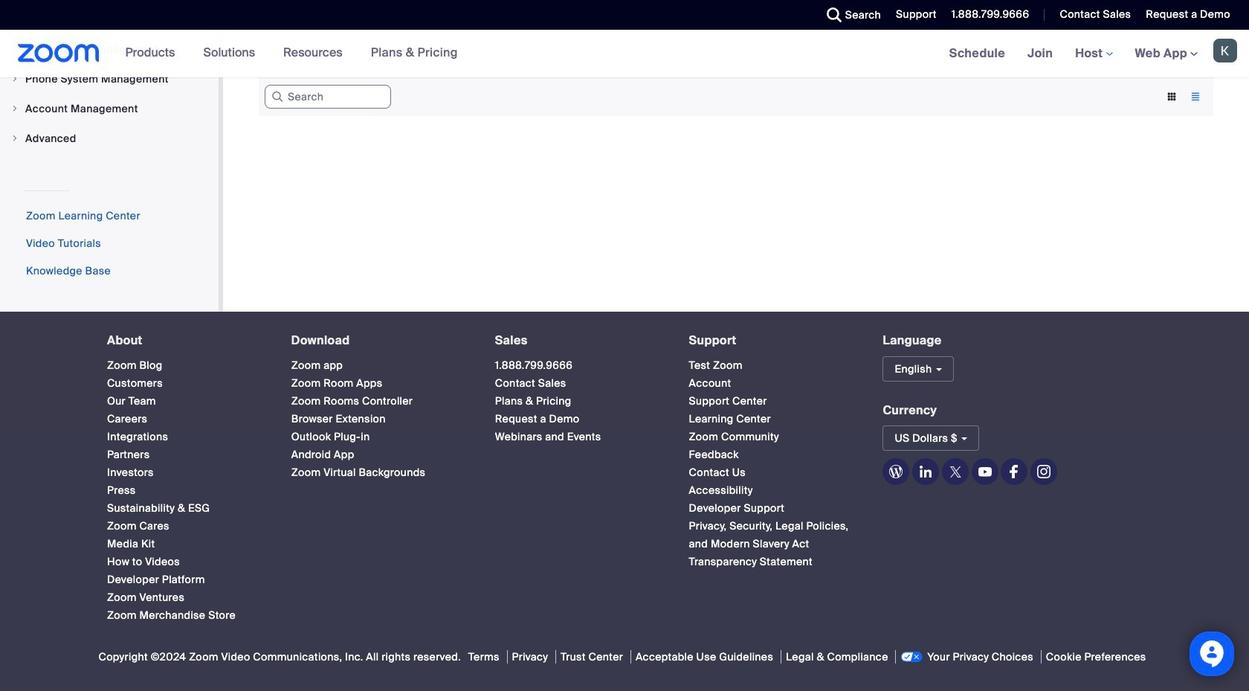 Task type: vqa. For each thing, say whether or not it's contained in the screenshot.
third heading from the right
yes



Task type: describe. For each thing, give the bounding box(es) containing it.
3 menu item from the top
[[0, 124, 219, 153]]

2 heading from the left
[[291, 334, 468, 347]]

product information navigation
[[114, 30, 469, 77]]

2 menu item from the top
[[0, 94, 219, 123]]

3 heading from the left
[[495, 334, 663, 347]]

profile picture image
[[1214, 39, 1238, 62]]

1 right image from the top
[[10, 104, 19, 113]]

admin menu menu
[[0, 0, 219, 154]]



Task type: locate. For each thing, give the bounding box(es) containing it.
4 heading from the left
[[689, 334, 857, 347]]

1 menu item from the top
[[0, 65, 219, 93]]

heading
[[107, 334, 265, 347], [291, 334, 468, 347], [495, 334, 663, 347], [689, 334, 857, 347]]

right image
[[10, 104, 19, 113], [10, 134, 19, 143]]

list mode, selected image
[[1184, 90, 1208, 103]]

0 vertical spatial menu item
[[0, 65, 219, 93]]

1 heading from the left
[[107, 334, 265, 347]]

0 vertical spatial right image
[[10, 104, 19, 113]]

grid mode, not selected image
[[1161, 90, 1184, 103]]

banner
[[0, 30, 1250, 78]]

1 vertical spatial menu item
[[0, 94, 219, 123]]

zoom logo image
[[18, 44, 99, 62]]

meetings navigation
[[939, 30, 1250, 78]]

1 vertical spatial right image
[[10, 134, 19, 143]]

menu item
[[0, 65, 219, 93], [0, 94, 219, 123], [0, 124, 219, 153]]

right image
[[10, 74, 19, 83]]

Search text field
[[265, 85, 391, 109]]

2 vertical spatial menu item
[[0, 124, 219, 153]]

2 right image from the top
[[10, 134, 19, 143]]



